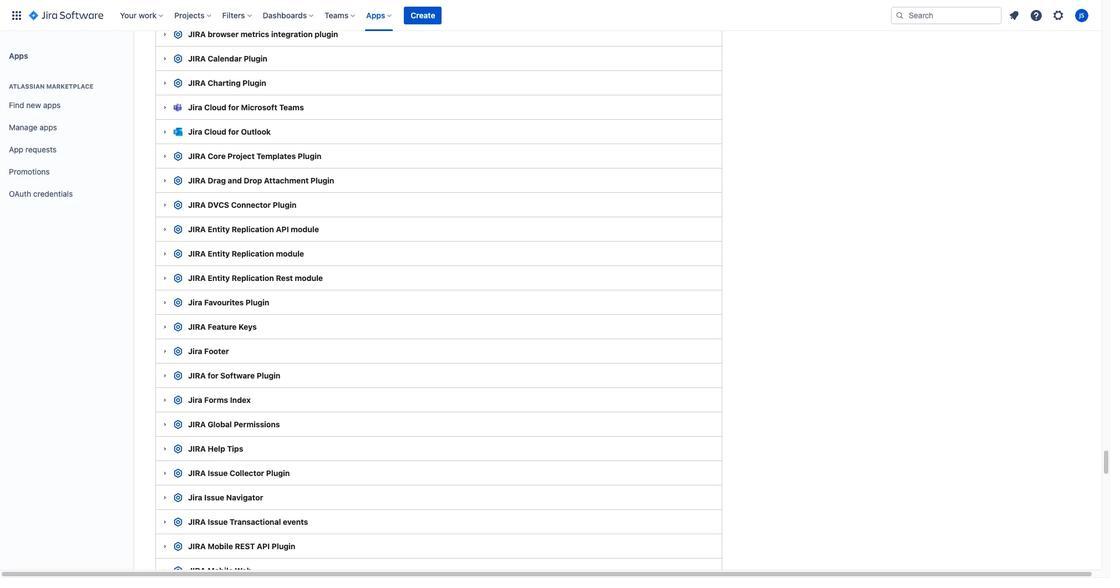 Task type: locate. For each thing, give the bounding box(es) containing it.
your
[[120, 10, 137, 20]]

1 vertical spatial entity
[[208, 249, 230, 259]]

jira for jira issue transactional events
[[188, 518, 206, 527]]

metrics
[[241, 30, 269, 39]]

projects button
[[171, 6, 216, 24]]

16 jira from the top
[[188, 518, 206, 527]]

2 vertical spatial cloud
[[204, 127, 226, 137]]

module
[[291, 225, 319, 234], [276, 249, 304, 259], [295, 274, 323, 283]]

api
[[276, 225, 289, 234], [257, 542, 270, 552]]

and
[[228, 176, 242, 186]]

for up 'jira cloud for outlook'
[[228, 103, 239, 112]]

1 horizontal spatial api
[[276, 225, 289, 234]]

1 vertical spatial issue
[[204, 494, 224, 503]]

bamboo
[[208, 5, 239, 15]]

0 vertical spatial api
[[276, 225, 289, 234]]

module up rest at the top of the page
[[276, 249, 304, 259]]

atlassian marketplace
[[9, 83, 93, 90]]

2 replication from the top
[[232, 249, 274, 259]]

1 vertical spatial apps
[[9, 51, 28, 60]]

module down attachment
[[291, 225, 319, 234]]

sidebar navigation image
[[121, 44, 145, 67]]

plugin down metrics
[[244, 54, 267, 63]]

8 jira from the top
[[188, 225, 206, 234]]

oauth credentials link
[[4, 183, 129, 205]]

1 jira from the top
[[188, 103, 202, 112]]

plugin
[[241, 5, 264, 15], [244, 54, 267, 63], [243, 78, 266, 88], [298, 152, 322, 161], [311, 176, 334, 186], [273, 201, 297, 210], [246, 298, 269, 308], [257, 371, 280, 381], [266, 469, 290, 479], [272, 542, 295, 552]]

issue
[[208, 469, 228, 479], [204, 494, 224, 503], [208, 518, 228, 527]]

jira entity replication module
[[188, 249, 304, 259]]

jira for jira dvcs connector plugin
[[188, 201, 206, 210]]

browser
[[208, 30, 239, 39]]

replication down the jira entity replication api module in the left of the page
[[232, 249, 274, 259]]

jira entity replication api module
[[188, 225, 319, 234]]

2 entity from the top
[[208, 249, 230, 259]]

3 entity from the top
[[208, 274, 230, 283]]

module right rest at the top of the page
[[295, 274, 323, 283]]

api for replication
[[276, 225, 289, 234]]

for left software
[[208, 371, 219, 381]]

issue for transactional
[[208, 518, 228, 527]]

teams up plugin
[[325, 10, 349, 20]]

2 vertical spatial entity
[[208, 274, 230, 283]]

plugin down attachment
[[273, 201, 297, 210]]

1 vertical spatial replication
[[232, 249, 274, 259]]

core
[[208, 152, 226, 161]]

0 vertical spatial issue
[[208, 469, 228, 479]]

jira for jira bamboo plugin - cloud
[[188, 5, 206, 15]]

6 jira from the top
[[188, 494, 202, 503]]

0 horizontal spatial apps
[[9, 51, 28, 60]]

1 entity from the top
[[208, 225, 230, 234]]

issue left navigator
[[204, 494, 224, 503]]

dashboards button
[[259, 6, 318, 24]]

3 jira from the top
[[188, 298, 202, 308]]

issue down jira issue navigator at the left
[[208, 518, 228, 527]]

jira cloud for microsoft teams
[[188, 103, 304, 112]]

api right rest
[[257, 542, 270, 552]]

4 jira from the top
[[188, 347, 202, 357]]

apps up requests
[[40, 122, 57, 132]]

for left the outlook
[[228, 127, 239, 137]]

app requests link
[[4, 139, 129, 161]]

jira dvcs connector plugin
[[188, 201, 297, 210]]

cloud right -
[[272, 5, 294, 15]]

api up jira entity replication module
[[276, 225, 289, 234]]

jira favourites plugin
[[188, 298, 269, 308]]

replication down jira entity replication module
[[232, 274, 274, 283]]

1 replication from the top
[[232, 225, 274, 234]]

atlassian
[[9, 83, 45, 90]]

jira software image
[[29, 9, 103, 22], [29, 9, 103, 22]]

plugin up microsoft
[[243, 78, 266, 88]]

help image
[[1030, 9, 1043, 22]]

apps right new
[[43, 100, 61, 110]]

plugin right attachment
[[311, 176, 334, 186]]

entity for jira entity replication module
[[208, 249, 230, 259]]

2 vertical spatial module
[[295, 274, 323, 283]]

jira issue transactional events
[[188, 518, 308, 527]]

forms
[[204, 396, 228, 405]]

replication for module
[[232, 249, 274, 259]]

app requests
[[9, 145, 57, 154]]

jira for software plugin
[[188, 371, 280, 381]]

for for outlook
[[228, 127, 239, 137]]

jira
[[188, 103, 202, 112], [188, 127, 202, 137], [188, 298, 202, 308], [188, 347, 202, 357], [188, 396, 202, 405], [188, 494, 202, 503]]

entity down dvcs
[[208, 225, 230, 234]]

1 jira from the top
[[188, 5, 206, 15]]

settings image
[[1052, 9, 1066, 22]]

apps right teams dropdown button
[[366, 10, 385, 20]]

jira for jira for software plugin
[[188, 371, 206, 381]]

2 jira from the top
[[188, 30, 206, 39]]

jira for jira footer
[[188, 347, 202, 357]]

jira for jira feature keys
[[188, 323, 206, 332]]

plugin down events
[[272, 542, 295, 552]]

jira for jira favourites plugin
[[188, 298, 202, 308]]

promotions
[[9, 167, 50, 176]]

create button
[[404, 6, 442, 24]]

7 jira from the top
[[188, 201, 206, 210]]

web
[[235, 567, 252, 576]]

jira core project templates plugin
[[188, 152, 322, 161]]

1 horizontal spatial apps
[[366, 10, 385, 20]]

dashboards
[[263, 10, 307, 20]]

events
[[283, 518, 308, 527]]

0 horizontal spatial api
[[257, 542, 270, 552]]

teams inside dropdown button
[[325, 10, 349, 20]]

collector
[[230, 469, 264, 479]]

2 vertical spatial issue
[[208, 518, 228, 527]]

jira drag and drop attachment plugin
[[188, 176, 334, 186]]

oauth credentials
[[9, 189, 73, 198]]

rest
[[235, 542, 255, 552]]

jira help tips
[[188, 445, 243, 454]]

cloud
[[272, 5, 294, 15], [204, 103, 226, 112], [204, 127, 226, 137]]

new
[[26, 100, 41, 110]]

replication for rest
[[232, 274, 274, 283]]

issue for navigator
[[204, 494, 224, 503]]

apps up atlassian at top
[[9, 51, 28, 60]]

17 jira from the top
[[188, 542, 206, 552]]

0 vertical spatial mobile
[[208, 542, 233, 552]]

9 jira from the top
[[188, 249, 206, 259]]

-
[[266, 5, 270, 15]]

5 jira from the top
[[188, 152, 206, 161]]

5 jira from the top
[[188, 396, 202, 405]]

cloud up core
[[204, 127, 226, 137]]

0 vertical spatial teams
[[325, 10, 349, 20]]

issue down help
[[208, 469, 228, 479]]

api for rest
[[257, 542, 270, 552]]

1 vertical spatial mobile
[[208, 567, 233, 576]]

3 jira from the top
[[188, 54, 206, 63]]

2 mobile from the top
[[208, 567, 233, 576]]

1 horizontal spatial teams
[[325, 10, 349, 20]]

mobile left web
[[208, 567, 233, 576]]

apps
[[43, 100, 61, 110], [40, 122, 57, 132]]

cloud for outlook
[[204, 127, 226, 137]]

plugin right the templates
[[298, 152, 322, 161]]

favourites
[[204, 298, 244, 308]]

jira for jira core project templates plugin
[[188, 152, 206, 161]]

entity up favourites on the left bottom of the page
[[208, 274, 230, 283]]

12 jira from the top
[[188, 371, 206, 381]]

your work button
[[117, 6, 168, 24]]

13 jira from the top
[[188, 420, 206, 430]]

jira for jira charting plugin
[[188, 78, 206, 88]]

index
[[230, 396, 251, 405]]

project
[[228, 152, 255, 161]]

6 jira from the top
[[188, 176, 206, 186]]

15 jira from the top
[[188, 469, 206, 479]]

manage apps link
[[4, 117, 129, 139]]

jira charting plugin
[[188, 78, 266, 88]]

0 horizontal spatial teams
[[279, 103, 304, 112]]

requests
[[25, 145, 57, 154]]

1 vertical spatial for
[[228, 127, 239, 137]]

teams right microsoft
[[279, 103, 304, 112]]

2 vertical spatial replication
[[232, 274, 274, 283]]

your work
[[120, 10, 157, 20]]

jira forms index
[[188, 396, 251, 405]]

0 vertical spatial entity
[[208, 225, 230, 234]]

2 jira from the top
[[188, 127, 202, 137]]

find new apps link
[[4, 94, 129, 117]]

18 jira from the top
[[188, 567, 206, 576]]

app
[[9, 145, 23, 154]]

3 replication from the top
[[232, 274, 274, 283]]

replication down connector
[[232, 225, 274, 234]]

banner
[[0, 0, 1102, 31]]

0 vertical spatial module
[[291, 225, 319, 234]]

1 vertical spatial api
[[257, 542, 270, 552]]

mobile up jira mobile web
[[208, 542, 233, 552]]

apps
[[366, 10, 385, 20], [9, 51, 28, 60]]

plugin right the collector
[[266, 469, 290, 479]]

jira
[[188, 5, 206, 15], [188, 30, 206, 39], [188, 54, 206, 63], [188, 78, 206, 88], [188, 152, 206, 161], [188, 176, 206, 186], [188, 201, 206, 210], [188, 225, 206, 234], [188, 249, 206, 259], [188, 274, 206, 283], [188, 323, 206, 332], [188, 371, 206, 381], [188, 420, 206, 430], [188, 445, 206, 454], [188, 469, 206, 479], [188, 518, 206, 527], [188, 542, 206, 552], [188, 567, 206, 576]]

1 mobile from the top
[[208, 542, 233, 552]]

notifications image
[[1008, 9, 1021, 22]]

plugin left -
[[241, 5, 264, 15]]

1 vertical spatial apps
[[40, 122, 57, 132]]

issue for collector
[[208, 469, 228, 479]]

global
[[208, 420, 232, 430]]

projects
[[174, 10, 205, 20]]

11 jira from the top
[[188, 323, 206, 332]]

entity
[[208, 225, 230, 234], [208, 249, 230, 259], [208, 274, 230, 283]]

1 vertical spatial cloud
[[204, 103, 226, 112]]

calendar
[[208, 54, 242, 63]]

jira issue navigator
[[188, 494, 263, 503]]

0 vertical spatial apps
[[366, 10, 385, 20]]

0 vertical spatial replication
[[232, 225, 274, 234]]

14 jira from the top
[[188, 445, 206, 454]]

0 vertical spatial for
[[228, 103, 239, 112]]

jira for jira cloud for outlook
[[188, 127, 202, 137]]

feature
[[208, 323, 237, 332]]

10 jira from the top
[[188, 274, 206, 283]]

4 jira from the top
[[188, 78, 206, 88]]

jira for jira cloud for microsoft teams
[[188, 103, 202, 112]]

teams
[[325, 10, 349, 20], [279, 103, 304, 112]]

microsoft
[[241, 103, 277, 112]]

entity down the jira entity replication api module in the left of the page
[[208, 249, 230, 259]]

replication
[[232, 225, 274, 234], [232, 249, 274, 259], [232, 274, 274, 283]]

cloud down charting
[[204, 103, 226, 112]]



Task type: describe. For each thing, give the bounding box(es) containing it.
jira for jira entity replication module
[[188, 249, 206, 259]]

jira mobile web
[[188, 567, 252, 576]]

integration
[[271, 30, 313, 39]]

manage apps
[[9, 122, 57, 132]]

jira for jira calendar plugin
[[188, 54, 206, 63]]

cloud for microsoft
[[204, 103, 226, 112]]

connector
[[231, 201, 271, 210]]

filters button
[[219, 6, 256, 24]]

credentials
[[33, 189, 73, 198]]

plugin down jira entity replication rest module
[[246, 298, 269, 308]]

module for api
[[291, 225, 319, 234]]

charting
[[208, 78, 241, 88]]

filters
[[222, 10, 245, 20]]

plugin right software
[[257, 371, 280, 381]]

tips
[[227, 445, 243, 454]]

jira global permissions
[[188, 420, 280, 430]]

jira for jira mobile rest api plugin
[[188, 542, 206, 552]]

drag
[[208, 176, 226, 186]]

keys
[[239, 323, 257, 332]]

1 vertical spatial module
[[276, 249, 304, 259]]

jira for jira global permissions
[[188, 420, 206, 430]]

jira for jira entity replication api module
[[188, 225, 206, 234]]

jira for jira browser metrics integration plugin
[[188, 30, 206, 39]]

primary element
[[7, 0, 891, 31]]

Search field
[[891, 6, 1002, 24]]

jira entity replication rest module
[[188, 274, 323, 283]]

1 vertical spatial teams
[[279, 103, 304, 112]]

dvcs
[[208, 201, 229, 210]]

apps button
[[363, 6, 396, 24]]

attachment
[[264, 176, 309, 186]]

manage
[[9, 122, 37, 132]]

0 vertical spatial apps
[[43, 100, 61, 110]]

oauth
[[9, 189, 31, 198]]

jira issue collector plugin
[[188, 469, 290, 479]]

for for microsoft
[[228, 103, 239, 112]]

entity for jira entity replication rest module
[[208, 274, 230, 283]]

outlook
[[241, 127, 271, 137]]

find new apps
[[9, 100, 61, 110]]

templates
[[257, 152, 296, 161]]

apps inside apps popup button
[[366, 10, 385, 20]]

entity for jira entity replication api module
[[208, 225, 230, 234]]

module for rest
[[295, 274, 323, 283]]

jira mobile rest api plugin
[[188, 542, 295, 552]]

jira for jira entity replication rest module
[[188, 274, 206, 283]]

plugin
[[315, 30, 338, 39]]

transactional
[[230, 518, 281, 527]]

jira feature keys
[[188, 323, 257, 332]]

work
[[139, 10, 157, 20]]

jira footer
[[188, 347, 229, 357]]

navigator
[[226, 494, 263, 503]]

teams button
[[321, 6, 360, 24]]

jira browser metrics integration plugin
[[188, 30, 338, 39]]

atlassian marketplace group
[[4, 71, 129, 209]]

jira for jira forms index
[[188, 396, 202, 405]]

banner containing your work
[[0, 0, 1102, 31]]

jira for jira mobile web
[[188, 567, 206, 576]]

appswitcher icon image
[[10, 9, 23, 22]]

jira for jira issue collector plugin
[[188, 469, 206, 479]]

jira cloud for outlook
[[188, 127, 271, 137]]

jira bamboo plugin - cloud
[[188, 5, 294, 15]]

permissions
[[234, 420, 280, 430]]

rest
[[276, 274, 293, 283]]

jira for jira help tips
[[188, 445, 206, 454]]

2 vertical spatial for
[[208, 371, 219, 381]]

marketplace
[[46, 83, 93, 90]]

jira for jira issue navigator
[[188, 494, 202, 503]]

footer
[[204, 347, 229, 357]]

replication for api
[[232, 225, 274, 234]]

jira calendar plugin
[[188, 54, 267, 63]]

search image
[[896, 11, 905, 20]]

drop
[[244, 176, 262, 186]]

find
[[9, 100, 24, 110]]

jira for jira drag and drop attachment plugin
[[188, 176, 206, 186]]

create
[[411, 10, 435, 20]]

help
[[208, 445, 225, 454]]

mobile for web
[[208, 567, 233, 576]]

software
[[220, 371, 255, 381]]

0 vertical spatial cloud
[[272, 5, 294, 15]]

mobile for rest
[[208, 542, 233, 552]]

your profile and settings image
[[1075, 9, 1089, 22]]

promotions link
[[4, 161, 129, 183]]



Task type: vqa. For each thing, say whether or not it's contained in the screenshot.
Jump on the right of page
no



